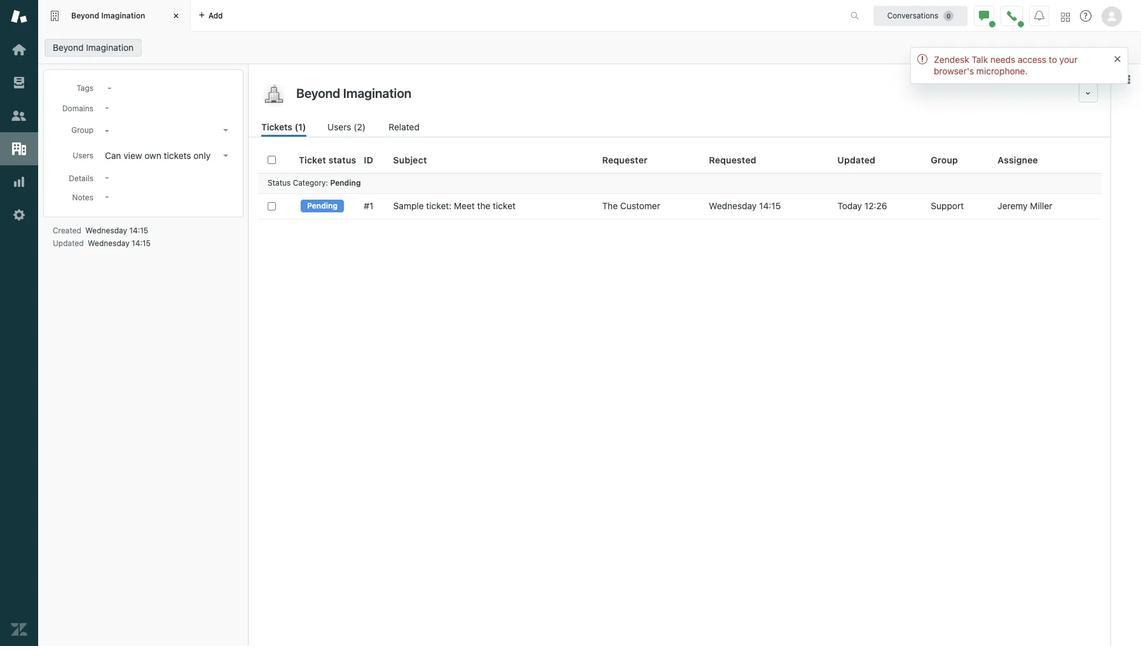 Task type: locate. For each thing, give the bounding box(es) containing it.
1 vertical spatial beyond imagination
[[53, 42, 134, 53]]

updated
[[838, 154, 876, 165], [53, 239, 84, 248]]

0 horizontal spatial updated
[[53, 239, 84, 248]]

1 vertical spatial imagination
[[86, 42, 134, 53]]

1 vertical spatial arrow down image
[[223, 155, 228, 157]]

beyond up tags
[[53, 42, 84, 53]]

arrow down image inside the can view own tickets only button
[[223, 155, 228, 157]]

talk
[[972, 54, 989, 65]]

0 vertical spatial beyond imagination
[[71, 11, 145, 20]]

- button
[[101, 121, 233, 139]]

add button
[[191, 0, 231, 31]]

own
[[145, 150, 161, 161]]

pending
[[330, 178, 361, 188], [307, 201, 338, 211]]

the
[[602, 200, 618, 211]]

1 vertical spatial wednesday
[[85, 226, 127, 235]]

0 vertical spatial imagination
[[101, 11, 145, 20]]

0 vertical spatial 14:15
[[759, 200, 781, 211]]

assignee
[[998, 154, 1039, 165]]

needs
[[991, 54, 1016, 65]]

(1)
[[295, 121, 306, 132]]

2 vertical spatial wednesday
[[88, 239, 130, 248]]

2 arrow down image from the top
[[223, 155, 228, 157]]

views image
[[11, 74, 27, 91]]

jeremy
[[998, 200, 1028, 211]]

wednesday down notes
[[88, 239, 130, 248]]

beyond imagination inside beyond imagination link
[[53, 42, 134, 53]]

1 vertical spatial updated
[[53, 239, 84, 248]]

0 vertical spatial arrow down image
[[223, 129, 228, 132]]

14:15
[[759, 200, 781, 211], [129, 226, 148, 235], [132, 239, 151, 248]]

users for users (2)
[[328, 121, 351, 132]]

can
[[105, 150, 121, 161]]

wednesday right created
[[85, 226, 127, 235]]

None text field
[[293, 83, 1074, 102]]

1 arrow down image from the top
[[223, 129, 228, 132]]

only
[[194, 150, 211, 161]]

wednesday 14:15
[[709, 200, 781, 211]]

users (2)
[[328, 121, 366, 132]]

wednesday
[[709, 200, 757, 211], [85, 226, 127, 235], [88, 239, 130, 248]]

2 vertical spatial 14:15
[[132, 239, 151, 248]]

1 vertical spatial pending
[[307, 201, 338, 211]]

created
[[53, 226, 81, 235]]

zendesk image
[[11, 621, 27, 638]]

1 vertical spatial group
[[931, 154, 959, 165]]

beyond imagination link
[[45, 39, 142, 57]]

created wednesday 14:15 updated wednesday 14:15
[[53, 226, 151, 248]]

id
[[364, 154, 373, 165]]

1 horizontal spatial updated
[[838, 154, 876, 165]]

imagination
[[101, 11, 145, 20], [86, 42, 134, 53]]

sample ticket: meet the ticket link
[[393, 200, 516, 212]]

meet
[[454, 200, 475, 211]]

ticket:
[[426, 200, 452, 211]]

0 vertical spatial updated
[[838, 154, 876, 165]]

pending down ":"
[[307, 201, 338, 211]]

group down domains
[[71, 125, 93, 135]]

users for users
[[73, 151, 93, 160]]

tickets
[[164, 150, 191, 161]]

0 horizontal spatial users
[[73, 151, 93, 160]]

beyond imagination tab
[[38, 0, 191, 32]]

arrow down image left the tickets
[[223, 129, 228, 132]]

0 vertical spatial users
[[328, 121, 351, 132]]

beyond imagination down beyond imagination tab
[[53, 42, 134, 53]]

jeremy miller
[[998, 200, 1053, 211]]

get help image
[[1081, 10, 1092, 22]]

requested
[[709, 154, 757, 165]]

customer
[[621, 200, 661, 211]]

updated inside created wednesday 14:15 updated wednesday 14:15
[[53, 239, 84, 248]]

beyond imagination up beyond imagination link
[[71, 11, 145, 20]]

1 vertical spatial users
[[73, 151, 93, 160]]

imagination down beyond imagination tab
[[86, 42, 134, 53]]

arrow down image for -
[[223, 129, 228, 132]]

updated down created
[[53, 239, 84, 248]]

the
[[477, 200, 491, 211]]

category
[[293, 178, 326, 188]]

updated up today 12:26
[[838, 154, 876, 165]]

group
[[71, 125, 93, 135], [931, 154, 959, 165]]

imagination up beyond imagination link
[[101, 11, 145, 20]]

1 vertical spatial beyond
[[53, 42, 84, 53]]

beyond imagination
[[71, 11, 145, 20], [53, 42, 134, 53]]

group up the support on the right top of the page
[[931, 154, 959, 165]]

0 vertical spatial group
[[71, 125, 93, 135]]

0 horizontal spatial group
[[71, 125, 93, 135]]

grid
[[249, 148, 1111, 646]]

beyond
[[71, 11, 99, 20], [53, 42, 84, 53]]

None checkbox
[[268, 202, 276, 210]]

arrow down image for can view own tickets only
[[223, 155, 228, 157]]

0 vertical spatial beyond
[[71, 11, 99, 20]]

secondary element
[[38, 35, 1142, 60]]

status
[[268, 178, 291, 188]]

the customer
[[602, 200, 661, 211]]

icon_org image
[[261, 83, 287, 109]]

arrow down image
[[223, 129, 228, 132], [223, 155, 228, 157]]

button displays agent's chat status as online. image
[[979, 10, 990, 21]]

0 vertical spatial pending
[[330, 178, 361, 188]]

browser's
[[934, 66, 974, 76]]

1 horizontal spatial users
[[328, 121, 351, 132]]

related link
[[389, 120, 421, 137]]

notes
[[72, 193, 93, 202]]

wednesday inside grid
[[709, 200, 757, 211]]

users left (2) at left top
[[328, 121, 351, 132]]

arrow down image inside - button
[[223, 129, 228, 132]]

updated inside grid
[[838, 154, 876, 165]]

notifications image
[[1035, 10, 1045, 21]]

related
[[389, 121, 420, 132]]

imagination inside secondary element
[[86, 42, 134, 53]]

pending right ":"
[[330, 178, 361, 188]]

-
[[105, 125, 109, 135]]

users up details
[[73, 151, 93, 160]]

tickets (1) link
[[261, 120, 306, 137]]

tickets (1)
[[261, 121, 306, 132]]

arrow down image right only
[[223, 155, 228, 157]]

1 horizontal spatial group
[[931, 154, 959, 165]]

group inside grid
[[931, 154, 959, 165]]

0 vertical spatial wednesday
[[709, 200, 757, 211]]

beyond up beyond imagination link
[[71, 11, 99, 20]]

wednesday down the requested
[[709, 200, 757, 211]]

×
[[1114, 50, 1122, 65]]

status category : pending
[[268, 178, 361, 188]]

users
[[328, 121, 351, 132], [73, 151, 93, 160]]



Task type: vqa. For each thing, say whether or not it's contained in the screenshot.
the bottommost Group
yes



Task type: describe. For each thing, give the bounding box(es) containing it.
- field
[[102, 80, 233, 94]]

organizations image
[[11, 141, 27, 157]]

12:26
[[865, 200, 888, 211]]

sample
[[393, 200, 424, 211]]

beyond imagination inside beyond imagination tab
[[71, 11, 145, 20]]

main element
[[0, 0, 38, 646]]

to
[[1049, 54, 1058, 65]]

get started image
[[11, 41, 27, 58]]

details
[[69, 174, 93, 183]]

status
[[329, 154, 356, 165]]

support
[[931, 200, 964, 211]]

access
[[1018, 54, 1047, 65]]

conversations
[[888, 10, 939, 20]]

microphone.
[[977, 66, 1028, 76]]

grid containing ticket status
[[249, 148, 1111, 646]]

Select All Tickets checkbox
[[268, 156, 276, 164]]

ticket status
[[299, 154, 356, 165]]

apps image
[[1121, 74, 1131, 85]]

admin image
[[11, 207, 27, 223]]

zendesk products image
[[1062, 12, 1070, 21]]

view
[[124, 150, 142, 161]]

today
[[838, 200, 863, 211]]

users (2) link
[[328, 120, 367, 137]]

beyond inside secondary element
[[53, 42, 84, 53]]

× button
[[1114, 50, 1122, 65]]

can view own tickets only button
[[101, 147, 233, 165]]

your
[[1060, 54, 1078, 65]]

add
[[209, 10, 223, 20]]

beyond inside tab
[[71, 11, 99, 20]]

conversations button
[[874, 5, 968, 26]]

domains
[[62, 104, 93, 113]]

today 12:26
[[838, 200, 888, 211]]

#1
[[364, 200, 374, 211]]

zendesk
[[934, 54, 970, 65]]

sample ticket: meet the ticket
[[393, 200, 516, 211]]

ticket
[[299, 154, 326, 165]]

subject
[[393, 154, 427, 165]]

requester
[[603, 154, 648, 165]]

ticket
[[493, 200, 516, 211]]

miller
[[1031, 200, 1053, 211]]

imagination inside tab
[[101, 11, 145, 20]]

1 vertical spatial 14:15
[[129, 226, 148, 235]]

close image
[[170, 10, 183, 22]]

tabs tab list
[[38, 0, 838, 32]]

:
[[326, 178, 328, 188]]

tickets
[[261, 121, 293, 132]]

(2)
[[354, 121, 366, 132]]

customers image
[[11, 107, 27, 124]]

can view own tickets only
[[105, 150, 211, 161]]

zendesk support image
[[11, 8, 27, 25]]

reporting image
[[11, 174, 27, 190]]

tags
[[77, 83, 93, 93]]

zendesk talk needs access to your browser's microphone.
[[934, 54, 1078, 76]]



